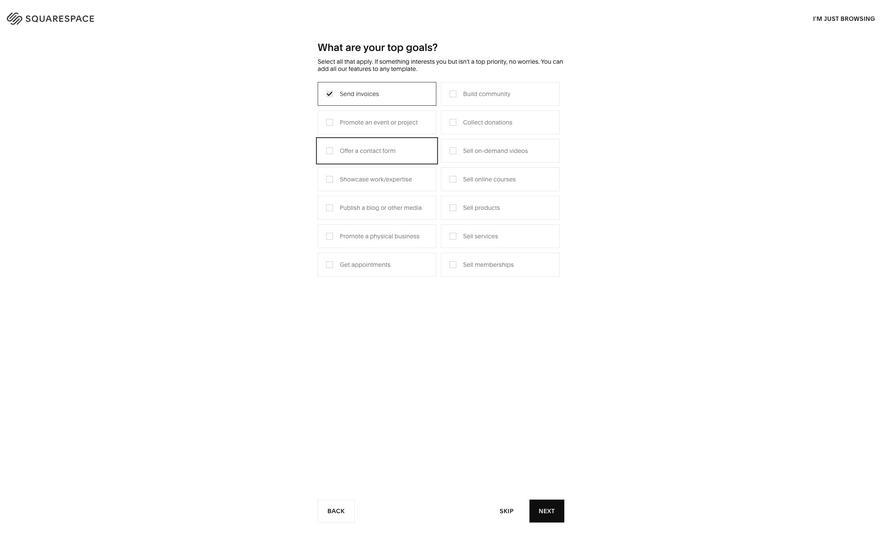 Task type: locate. For each thing, give the bounding box(es) containing it.
publish
[[340, 204, 360, 212]]

sell left online
[[463, 176, 473, 183]]

promote for promote an event or project
[[340, 119, 364, 126]]

all
[[337, 58, 343, 66], [330, 65, 337, 73]]

interests
[[411, 58, 435, 66]]

a
[[471, 58, 475, 66], [355, 147, 359, 155], [362, 204, 365, 212], [365, 233, 369, 240]]

back button
[[318, 500, 355, 523]]

1 promote from the top
[[340, 119, 364, 126]]

event
[[374, 119, 389, 126]]

1 horizontal spatial or
[[391, 119, 396, 126]]

promote down publish on the top left of the page
[[340, 233, 364, 240]]

community & non-profits
[[254, 156, 325, 164]]

properties
[[381, 182, 410, 190]]

send
[[340, 90, 355, 98]]

sell products
[[463, 204, 500, 212]]

0 horizontal spatial or
[[381, 204, 387, 212]]

a inside what are your top goals? select all that apply. if something interests you but isn't a top priority, no worries. you can add all our features to any template.
[[471, 58, 475, 66]]

publish a blog or other media
[[340, 204, 422, 212]]

sell online courses
[[463, 176, 516, 183]]

bloom image
[[327, 291, 556, 535]]

sell for sell services
[[463, 233, 473, 240]]

contact
[[360, 147, 381, 155]]

a up events link
[[355, 147, 359, 155]]

work/expertise
[[370, 176, 412, 183]]

restaurants link
[[343, 131, 385, 139]]

sell left services
[[463, 233, 473, 240]]

promote up restaurants
[[340, 119, 364, 126]]

& right home
[[452, 118, 456, 126]]

community & non-profits link
[[254, 156, 333, 164]]

browsing
[[841, 15, 876, 22]]

travel link
[[343, 118, 368, 126]]

media
[[404, 204, 422, 212]]

community
[[254, 156, 286, 164]]

or right blog
[[381, 204, 387, 212]]

donations
[[485, 119, 513, 126]]

or for blog
[[381, 204, 387, 212]]

top up something
[[387, 41, 404, 54]]

sell left on-
[[463, 147, 473, 155]]

0 vertical spatial promote
[[340, 119, 364, 126]]

media & podcasts link
[[343, 144, 402, 151]]

sell left memberships
[[463, 261, 473, 269]]

invoices
[[356, 90, 379, 98]]

a left physical
[[365, 233, 369, 240]]

4 sell from the top
[[463, 233, 473, 240]]

3 sell from the top
[[463, 204, 473, 212]]

top right isn't
[[476, 58, 486, 66]]

non-
[[293, 156, 307, 164]]

a left blog
[[362, 204, 365, 212]]

build
[[463, 90, 478, 98]]

&
[[452, 118, 456, 126], [453, 131, 457, 139], [362, 144, 366, 151], [288, 156, 292, 164], [376, 182, 380, 190]]

project
[[398, 119, 418, 126]]

demand
[[485, 147, 508, 155]]

i'm just browsing link
[[814, 7, 876, 30]]

& right media
[[362, 144, 366, 151]]

but
[[448, 58, 457, 66]]

& right nature
[[453, 131, 457, 139]]

apply.
[[357, 58, 373, 66]]

next button
[[530, 500, 565, 523]]

media & podcasts
[[343, 144, 393, 151]]

1 vertical spatial or
[[381, 204, 387, 212]]

2 sell from the top
[[463, 176, 473, 183]]

sell for sell online courses
[[463, 176, 473, 183]]

0 horizontal spatial top
[[387, 41, 404, 54]]

no
[[509, 58, 516, 66]]

2 promote from the top
[[340, 233, 364, 240]]

or
[[391, 119, 396, 126], [381, 204, 387, 212]]

back
[[328, 508, 345, 516]]

i'm
[[814, 15, 823, 22]]

& left non-
[[288, 156, 292, 164]]

or right event
[[391, 119, 396, 126]]

offer a contact form
[[340, 147, 396, 155]]

nature
[[433, 131, 452, 139]]

1 sell from the top
[[463, 147, 473, 155]]

sell for sell memberships
[[463, 261, 473, 269]]

what
[[318, 41, 343, 54]]

all left that
[[337, 58, 343, 66]]

products
[[475, 204, 500, 212]]

1 horizontal spatial top
[[476, 58, 486, 66]]

nature & animals link
[[433, 131, 490, 139]]

nature & animals
[[433, 131, 481, 139]]

showcase
[[340, 176, 369, 183]]

showcase work/expertise
[[340, 176, 412, 183]]

if
[[375, 58, 378, 66]]

a right isn't
[[471, 58, 475, 66]]

0 vertical spatial top
[[387, 41, 404, 54]]

1 vertical spatial top
[[476, 58, 486, 66]]

promote
[[340, 119, 364, 126], [340, 233, 364, 240]]

sell left products
[[463, 204, 473, 212]]

& for non-
[[288, 156, 292, 164]]

real estate & properties link
[[343, 182, 418, 190]]

1 vertical spatial promote
[[340, 233, 364, 240]]

0 vertical spatial or
[[391, 119, 396, 126]]

courses
[[494, 176, 516, 183]]

real estate & properties
[[343, 182, 410, 190]]

5 sell from the top
[[463, 261, 473, 269]]

collect donations
[[463, 119, 513, 126]]

are
[[346, 41, 361, 54]]

sell for sell products
[[463, 204, 473, 212]]

promote an event or project
[[340, 119, 418, 126]]

appointments
[[352, 261, 391, 269]]

memberships
[[475, 261, 514, 269]]

get
[[340, 261, 350, 269]]

next
[[539, 508, 555, 516]]

sell on-demand videos
[[463, 147, 528, 155]]

restaurants
[[343, 131, 376, 139]]



Task type: describe. For each thing, give the bounding box(es) containing it.
sell services
[[463, 233, 498, 240]]

videos
[[510, 147, 528, 155]]

template.
[[391, 65, 418, 73]]

a for promote a physical business
[[365, 233, 369, 240]]

select
[[318, 58, 335, 66]]

sell memberships
[[463, 261, 514, 269]]

home
[[433, 118, 450, 126]]

home & decor link
[[433, 118, 483, 126]]

to
[[373, 65, 378, 73]]

business
[[395, 233, 420, 240]]

skip button
[[491, 500, 523, 524]]

features
[[349, 65, 371, 73]]

& right estate
[[376, 182, 380, 190]]

physical
[[370, 233, 393, 240]]

community
[[479, 90, 511, 98]]

your
[[363, 41, 385, 54]]

decor
[[457, 118, 474, 126]]

that
[[345, 58, 355, 66]]

you
[[436, 58, 447, 66]]

squarespace logo link
[[17, 10, 187, 24]]

an
[[365, 119, 372, 126]]

get appointments
[[340, 261, 391, 269]]

events
[[343, 156, 362, 164]]

home & decor
[[433, 118, 474, 126]]

our
[[338, 65, 347, 73]]

all left our
[[330, 65, 337, 73]]

can
[[553, 58, 563, 66]]

estate
[[357, 182, 374, 190]]

goals?
[[406, 41, 438, 54]]

sell for sell on-demand videos
[[463, 147, 473, 155]]

what are your top goals? select all that apply. if something interests you but isn't a top priority, no worries. you can add all our features to any template.
[[318, 41, 563, 73]]

events link
[[343, 156, 370, 164]]

travel
[[343, 118, 360, 126]]

on-
[[475, 147, 485, 155]]

something
[[380, 58, 410, 66]]

promote for promote a physical business
[[340, 233, 364, 240]]

form
[[383, 147, 396, 155]]

fitness link
[[433, 144, 462, 151]]

add
[[318, 65, 329, 73]]

squarespace logo image
[[17, 10, 111, 24]]

worries.
[[518, 58, 540, 66]]

offer
[[340, 147, 354, 155]]

you
[[541, 58, 552, 66]]

skip
[[500, 508, 514, 516]]

podcasts
[[368, 144, 393, 151]]

a for offer a contact form
[[355, 147, 359, 155]]

priority,
[[487, 58, 508, 66]]

profits
[[307, 156, 325, 164]]

fitness
[[433, 144, 453, 151]]

blog
[[367, 204, 379, 212]]

& for decor
[[452, 118, 456, 126]]

promote a physical business
[[340, 233, 420, 240]]

collect
[[463, 119, 483, 126]]

or for event
[[391, 119, 396, 126]]

just
[[824, 15, 839, 22]]

& for animals
[[453, 131, 457, 139]]

build community
[[463, 90, 511, 98]]

i'm just browsing
[[814, 15, 876, 22]]

services
[[475, 233, 498, 240]]

& for podcasts
[[362, 144, 366, 151]]

real
[[343, 182, 356, 190]]

a for publish a blog or other media
[[362, 204, 365, 212]]

any
[[380, 65, 390, 73]]

online
[[475, 176, 492, 183]]

media
[[343, 144, 361, 151]]

send invoices
[[340, 90, 379, 98]]

animals
[[459, 131, 481, 139]]



Task type: vqa. For each thing, say whether or not it's contained in the screenshot.
APPLY.
yes



